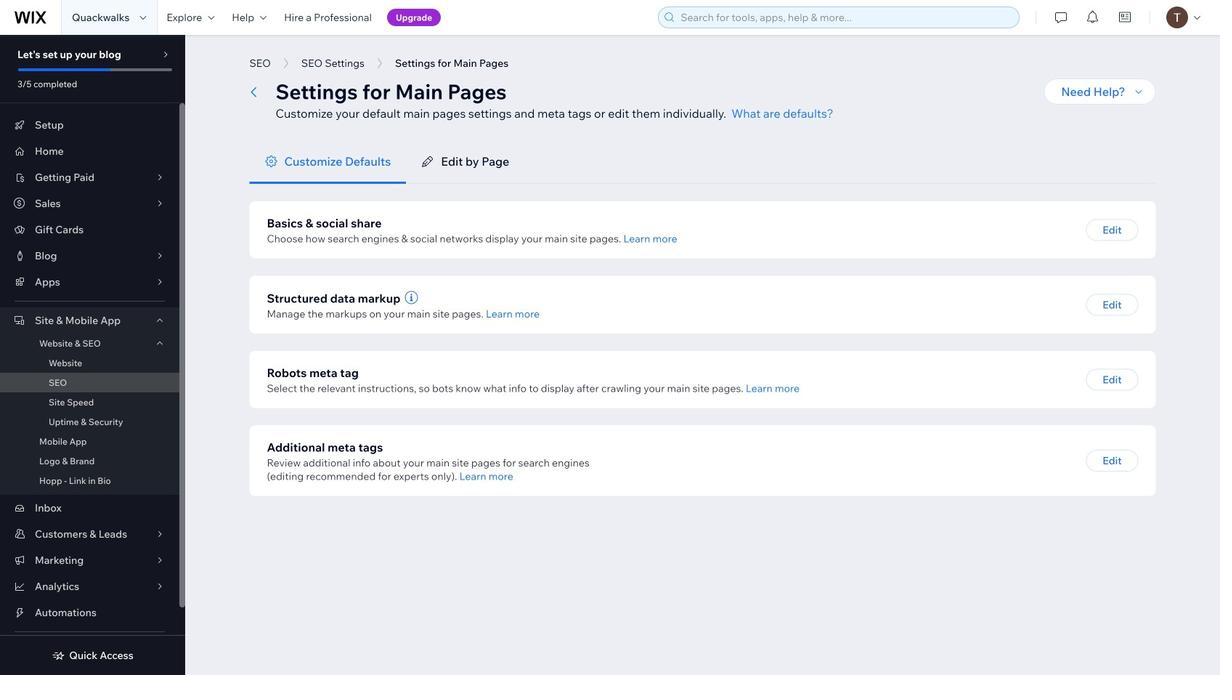Task type: vqa. For each thing, say whether or not it's contained in the screenshot.
2nd heading from the bottom of the page
yes



Task type: describe. For each thing, give the bounding box(es) containing it.
2 heading from the top
[[267, 364, 359, 382]]

1 heading from the top
[[267, 214, 382, 232]]

sidebar element
[[0, 35, 185, 675]]

3 heading from the top
[[267, 439, 383, 456]]

Search for tools, apps, help & more... field
[[677, 7, 1015, 28]]



Task type: locate. For each thing, give the bounding box(es) containing it.
heading
[[267, 214, 382, 232], [267, 364, 359, 382], [267, 439, 383, 456]]

0 vertical spatial heading
[[267, 214, 382, 232]]

2 vertical spatial heading
[[267, 439, 383, 456]]

tab list
[[250, 140, 1156, 184]]

1 vertical spatial heading
[[267, 364, 359, 382]]



